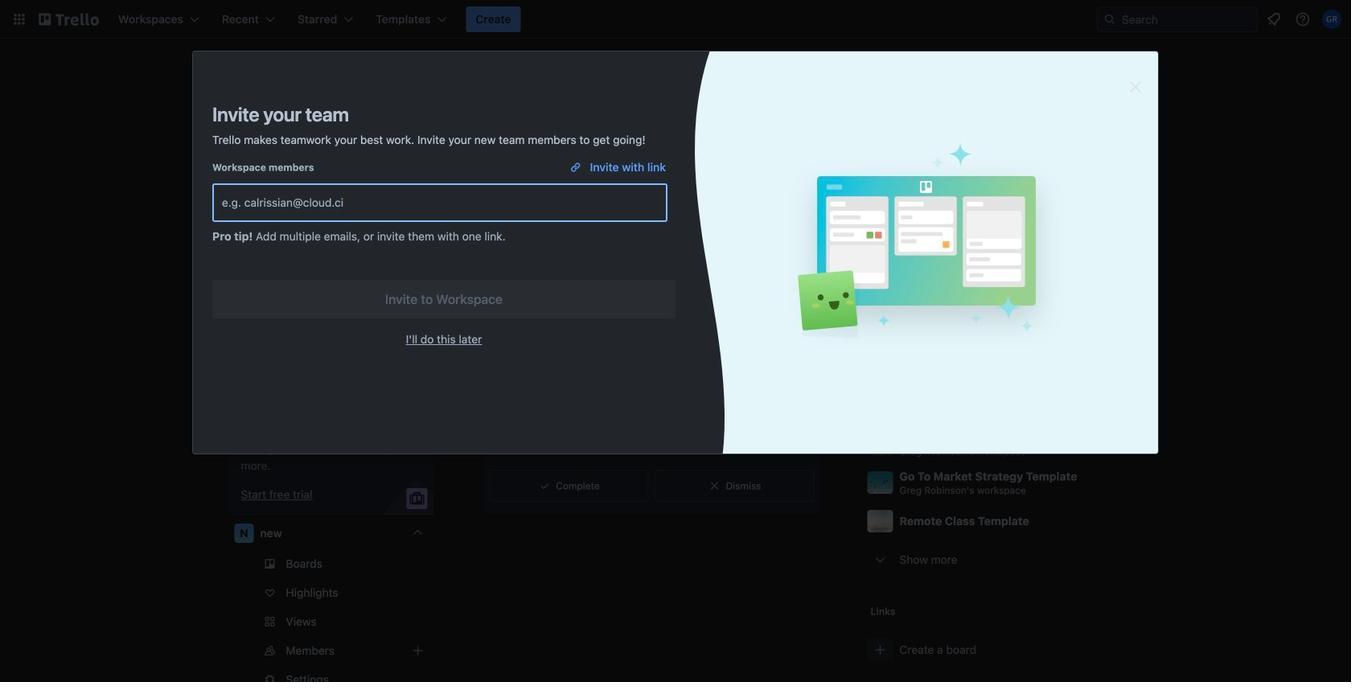 Task type: vqa. For each thing, say whether or not it's contained in the screenshot.
0 Notifications icon
yes



Task type: locate. For each thing, give the bounding box(es) containing it.
0 notifications image
[[1265, 10, 1284, 29]]

e.g. calrissian@cloud.ci text field
[[222, 188, 658, 217]]

Search field
[[1117, 8, 1257, 31]]

2 add image from the top
[[408, 641, 428, 660]]

1 add image from the top
[[408, 339, 428, 358]]

click to star 1-on-1 meeting agenda. it will show up at the top of your boards list. image
[[1109, 436, 1125, 452]]

add image
[[408, 339, 428, 358], [408, 641, 428, 660]]

1 vertical spatial add image
[[408, 641, 428, 660]]

0 vertical spatial add image
[[408, 339, 428, 358]]



Task type: describe. For each thing, give the bounding box(es) containing it.
search image
[[1104, 13, 1117, 26]]

home image
[[235, 140, 254, 159]]

open information menu image
[[1295, 11, 1311, 27]]

primary element
[[0, 0, 1352, 39]]

template board image
[[235, 108, 254, 127]]

greg robinson (gregrobinson96) image
[[1323, 10, 1342, 29]]



